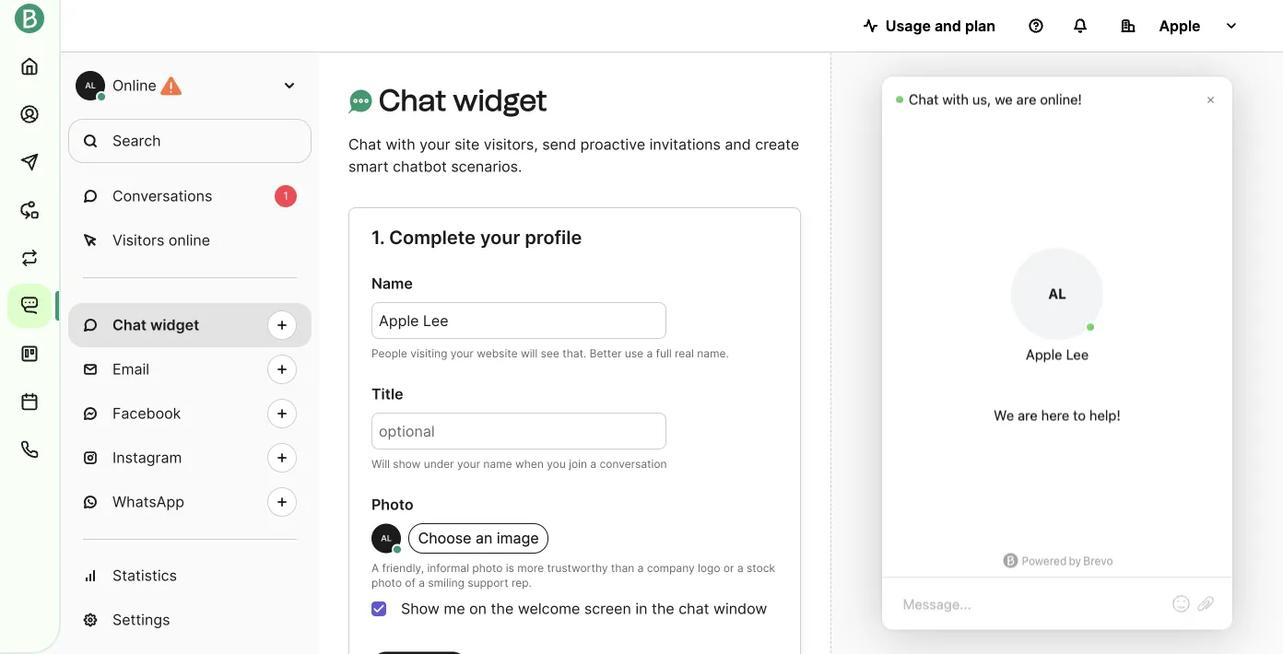 Task type: describe. For each thing, give the bounding box(es) containing it.
stock
[[747, 562, 775, 575]]

than
[[611, 562, 635, 575]]

a
[[372, 562, 379, 575]]

0 vertical spatial chat widget
[[379, 83, 547, 118]]

when
[[515, 458, 544, 471]]

widget image
[[348, 90, 372, 114]]

title
[[372, 385, 403, 403]]

widget inside the chat widget link
[[150, 316, 199, 334]]

chat inside chat with your site visitors, send proactive invitations and create smart chatbot scenarios.
[[348, 136, 382, 153]]

conversation
[[600, 458, 667, 471]]

informal
[[427, 562, 469, 575]]

photo
[[372, 496, 414, 514]]

join
[[569, 458, 587, 471]]

website
[[477, 347, 518, 360]]

1. complete your profile
[[372, 226, 582, 249]]

site
[[455, 136, 480, 153]]

full
[[656, 347, 672, 360]]

and inside chat with your site visitors, send proactive invitations and create smart chatbot scenarios.
[[725, 136, 751, 153]]

usage and plan
[[886, 17, 996, 35]]

a left full
[[647, 347, 653, 360]]

show me on the welcome screen in the chat window
[[401, 600, 767, 618]]

or
[[724, 562, 734, 575]]

visitors,
[[484, 136, 538, 153]]

0 vertical spatial al
[[85, 81, 96, 90]]

that.
[[563, 347, 587, 360]]

2 the from the left
[[652, 600, 675, 618]]

support
[[468, 576, 509, 590]]

0 vertical spatial chat
[[379, 83, 446, 118]]

see
[[541, 347, 559, 360]]

better
[[590, 347, 622, 360]]

a right of
[[419, 576, 425, 590]]

show
[[401, 600, 440, 618]]

company
[[647, 562, 695, 575]]

profile
[[525, 226, 582, 249]]

show
[[393, 458, 421, 471]]

chatbot
[[393, 158, 447, 176]]

will
[[521, 347, 538, 360]]

facebook
[[112, 405, 181, 423]]

people
[[372, 347, 407, 360]]

online
[[112, 77, 157, 94]]

apple
[[1159, 17, 1201, 35]]

rep.
[[512, 576, 532, 590]]

0 horizontal spatial chat widget
[[112, 316, 199, 334]]

friendly,
[[382, 562, 424, 575]]

1 horizontal spatial photo
[[472, 562, 503, 575]]

smiling
[[428, 576, 465, 590]]

invitations
[[650, 136, 721, 153]]

usage and plan button
[[849, 7, 1010, 44]]

smart
[[348, 158, 389, 176]]

and inside button
[[935, 17, 961, 35]]

scenarios.
[[451, 158, 522, 176]]

in
[[635, 600, 648, 618]]

welcome
[[518, 600, 580, 618]]

trustworthy
[[547, 562, 608, 575]]

apple button
[[1106, 7, 1254, 44]]

will
[[372, 458, 390, 471]]

you
[[547, 458, 566, 471]]

usage
[[886, 17, 931, 35]]

settings link
[[68, 598, 312, 643]]

1 the from the left
[[491, 600, 514, 618]]

whatsapp
[[112, 493, 184, 511]]

plan
[[965, 17, 996, 35]]

window
[[714, 600, 767, 618]]

search
[[112, 132, 161, 150]]

image
[[497, 530, 539, 548]]

statistics
[[112, 567, 177, 585]]



Task type: vqa. For each thing, say whether or not it's contained in the screenshot.
chatbot
yes



Task type: locate. For each thing, give the bounding box(es) containing it.
a right join
[[590, 458, 597, 471]]

1 vertical spatial photo
[[372, 576, 402, 590]]

your for complete
[[480, 226, 520, 249]]

screen
[[584, 600, 631, 618]]

more
[[517, 562, 544, 575]]

your
[[420, 136, 450, 153], [480, 226, 520, 249], [451, 347, 474, 360], [457, 458, 480, 471]]

2 vertical spatial chat
[[112, 316, 147, 334]]

1 vertical spatial and
[[725, 136, 751, 153]]

widget up visitors,
[[453, 83, 547, 118]]

use
[[625, 347, 644, 360]]

1 horizontal spatial the
[[652, 600, 675, 618]]

your for visiting
[[451, 347, 474, 360]]

chat widget link
[[68, 303, 312, 348]]

a right than
[[638, 562, 644, 575]]

0 horizontal spatial al
[[85, 81, 96, 90]]

1 vertical spatial al
[[381, 534, 392, 543]]

photo up support
[[472, 562, 503, 575]]

visiting
[[410, 347, 448, 360]]

name
[[483, 458, 512, 471]]

1 horizontal spatial al
[[381, 534, 392, 543]]

0 vertical spatial photo
[[472, 562, 503, 575]]

the
[[491, 600, 514, 618], [652, 600, 675, 618]]

and left plan
[[935, 17, 961, 35]]

visitors
[[112, 231, 164, 249]]

facebook link
[[68, 392, 312, 436]]

choose an image
[[418, 530, 539, 548]]

choose an image button
[[408, 524, 549, 554]]

and
[[935, 17, 961, 35], [725, 136, 751, 153]]

visitors online link
[[68, 218, 312, 263]]

0 horizontal spatial photo
[[372, 576, 402, 590]]

chat up with
[[379, 83, 446, 118]]

0 vertical spatial widget
[[453, 83, 547, 118]]

statistics link
[[68, 554, 312, 598]]

0 horizontal spatial widget
[[150, 316, 199, 334]]

complete
[[389, 226, 476, 249]]

name.
[[697, 347, 729, 360]]

your inside chat with your site visitors, send proactive invitations and create smart chatbot scenarios.
[[420, 136, 450, 153]]

chat
[[379, 83, 446, 118], [348, 136, 382, 153], [112, 316, 147, 334]]

1 horizontal spatial chat widget
[[379, 83, 547, 118]]

photo
[[472, 562, 503, 575], [372, 576, 402, 590]]

0 horizontal spatial and
[[725, 136, 751, 153]]

will show under your name when you join a conversation
[[372, 458, 667, 471]]

1 horizontal spatial widget
[[453, 83, 547, 118]]

search link
[[68, 119, 312, 163]]

name
[[372, 275, 413, 293]]

instagram link
[[68, 436, 312, 480]]

create
[[755, 136, 799, 153]]

conversations
[[112, 187, 212, 205]]

chat
[[679, 600, 709, 618]]

Title text field
[[372, 413, 667, 450]]

your up chatbot
[[420, 136, 450, 153]]

email link
[[68, 348, 312, 392]]

your left the name
[[457, 458, 480, 471]]

a
[[647, 347, 653, 360], [590, 458, 597, 471], [638, 562, 644, 575], [737, 562, 744, 575], [419, 576, 425, 590]]

is
[[506, 562, 514, 575]]

under
[[424, 458, 454, 471]]

chat widget up site
[[379, 83, 547, 118]]

a friendly, informal photo is more trustworthy than a company logo or a stock photo of a smiling support rep.
[[372, 562, 775, 590]]

1 vertical spatial widget
[[150, 316, 199, 334]]

1.
[[372, 226, 385, 249]]

with
[[386, 136, 415, 153]]

al down photo
[[381, 534, 392, 543]]

me
[[444, 600, 465, 618]]

of
[[405, 576, 416, 590]]

real
[[675, 347, 694, 360]]

and left 'create' at the top right
[[725, 136, 751, 153]]

chat up email
[[112, 316, 147, 334]]

visitors online
[[112, 231, 210, 249]]

a right or
[[737, 562, 744, 575]]

1
[[283, 189, 288, 203]]

chat with your site visitors, send proactive invitations and create smart chatbot scenarios.
[[348, 136, 799, 176]]

send
[[542, 136, 576, 153]]

0 horizontal spatial the
[[491, 600, 514, 618]]

1 vertical spatial chat widget
[[112, 316, 199, 334]]

email
[[112, 360, 149, 378]]

an
[[476, 530, 493, 548]]

on
[[469, 600, 487, 618]]

settings
[[112, 611, 170, 629]]

1 vertical spatial chat
[[348, 136, 382, 153]]

al
[[85, 81, 96, 90], [381, 534, 392, 543]]

chat widget
[[379, 83, 547, 118], [112, 316, 199, 334]]

al left online
[[85, 81, 96, 90]]

chat up smart
[[348, 136, 382, 153]]

proactive
[[580, 136, 645, 153]]

people visiting your website will see that. better use a full real name.
[[372, 347, 729, 360]]

the right on
[[491, 600, 514, 618]]

whatsapp link
[[68, 480, 312, 525]]

instagram
[[112, 449, 182, 467]]

0 vertical spatial and
[[935, 17, 961, 35]]

photo down a
[[372, 576, 402, 590]]

your right visiting
[[451, 347, 474, 360]]

Name text field
[[372, 302, 667, 339]]

logo
[[698, 562, 720, 575]]

your for with
[[420, 136, 450, 153]]

choose
[[418, 530, 472, 548]]

widget up email link
[[150, 316, 199, 334]]

1 horizontal spatial and
[[935, 17, 961, 35]]

widget
[[453, 83, 547, 118], [150, 316, 199, 334]]

your left profile
[[480, 226, 520, 249]]

the right in
[[652, 600, 675, 618]]

online
[[169, 231, 210, 249]]

chat widget up email
[[112, 316, 199, 334]]



